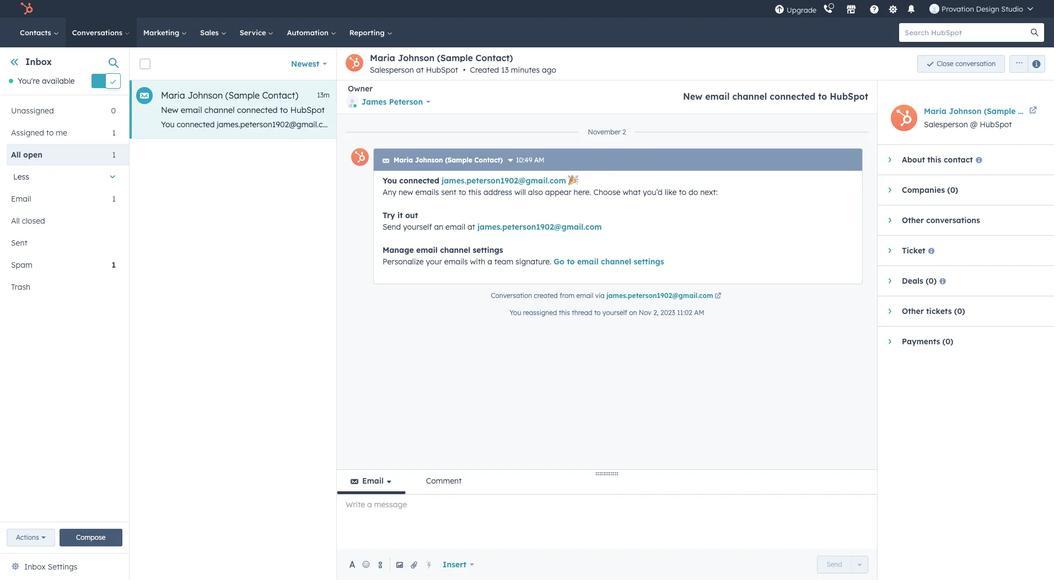 Task type: vqa. For each thing, say whether or not it's contained in the screenshot.
first 29 from left
no



Task type: locate. For each thing, give the bounding box(es) containing it.
you'd inside "you connected james.peterson1902@gmail.com 🎉 any new emails sent to this address will also appear here. choose what you'd like to do next:"
[[643, 187, 663, 197]]

you inside "you connected james.peterson1902@gmail.com 🎉 any new emails sent to this address will also appear here. choose what you'd like to do next:"
[[383, 176, 397, 186]]

1 horizontal spatial also
[[528, 187, 543, 197]]

do inside "you connected james.peterson1902@gmail.com 🎉 any new emails sent to this address will also appear here. choose what you'd like to do next:"
[[689, 187, 698, 197]]

all for all open
[[11, 150, 21, 160]]

yourself inside "new email channel connected to hubspot you connected james.peterson1902@gmail.com any new emails sent to this address will also appear here. choose what you'd like to do next:  try it out send yourself an email at <a href = 'mailto:james.p"
[[729, 120, 758, 130]]

0 horizontal spatial like
[[619, 120, 631, 130]]

also
[[482, 120, 497, 130], [528, 187, 543, 197]]

other tickets (0)
[[902, 307, 965, 316]]

hubspot down 13m
[[290, 105, 325, 115]]

@
[[970, 120, 978, 130]]

payments (0)
[[902, 337, 953, 347]]

here.
[[528, 120, 545, 130], [574, 187, 591, 197]]

any inside "new email channel connected to hubspot you connected james.peterson1902@gmail.com any new emails sent to this address will also appear here. choose what you'd like to do next:  try it out send yourself an email at <a href = 'mailto:james.p"
[[337, 120, 350, 130]]

more info image
[[507, 158, 514, 164]]

2 horizontal spatial send
[[827, 561, 842, 569]]

0 horizontal spatial any
[[337, 120, 350, 130]]

caret image
[[888, 157, 891, 163], [888, 187, 891, 194], [888, 248, 891, 254], [888, 278, 891, 284]]

caret image left 'other tickets (0)'
[[888, 308, 891, 315]]

an up your
[[434, 222, 443, 232]]

0 vertical spatial next:
[[654, 120, 672, 130]]

yourself down new email channel connected to hubspot
[[729, 120, 758, 130]]

go
[[554, 257, 565, 267]]

1 horizontal spatial choose
[[593, 187, 621, 197]]

close
[[937, 59, 954, 68]]

caret image for deals (0)
[[888, 278, 891, 284]]

0 vertical spatial sent
[[395, 120, 411, 130]]

appear inside "new email channel connected to hubspot you connected james.peterson1902@gmail.com any new emails sent to this address will also appear here. choose what you'd like to do next:  try it out send yourself an email at <a href = 'mailto:james.p"
[[499, 120, 526, 130]]

this down from
[[559, 309, 570, 317]]

1 vertical spatial try
[[383, 211, 395, 221]]

you for you reassigned this thread to yourself on nov 2, 2023 11:02 am
[[510, 309, 521, 317]]

0 vertical spatial also
[[482, 120, 497, 130]]

at inside "new email channel connected to hubspot you connected james.peterson1902@gmail.com any new emails sent to this address will also appear here. choose what you'd like to do next:  try it out send yourself an email at <a href = 'mailto:james.p"
[[793, 120, 801, 130]]

(0) right tickets at the bottom of the page
[[954, 307, 965, 316]]

1 vertical spatial any
[[383, 187, 396, 197]]

0 horizontal spatial will
[[468, 120, 480, 130]]

0 vertical spatial new
[[353, 120, 367, 130]]

0 vertical spatial you'd
[[597, 120, 617, 130]]

new email channel connected to hubspot you connected james.peterson1902@gmail.com any new emails sent to this address will also appear here. choose what you'd like to do next:  try it out send yourself an email at <a href = 'mailto:james.p
[[161, 105, 891, 130]]

1 horizontal spatial email
[[362, 476, 384, 486]]

1 vertical spatial email
[[362, 476, 384, 486]]

0 horizontal spatial also
[[482, 120, 497, 130]]

conversations
[[926, 216, 980, 225]]

2 caret image from the top
[[888, 187, 891, 194]]

0 horizontal spatial settings
[[473, 245, 503, 255]]

email inside try it out send yourself an email at james.peterson1902@gmail.com
[[445, 222, 465, 232]]

email from maria johnson (sample contact) with subject new email channel connected to hubspot row
[[130, 80, 891, 139]]

maria johnson (sample contact) salesperson at hubspot • created 13 minutes ago
[[370, 52, 556, 75]]

other inside "dropdown button"
[[902, 307, 924, 316]]

you're available image
[[9, 79, 13, 83]]

hubspot
[[426, 65, 458, 75], [830, 91, 868, 102], [290, 105, 325, 115], [980, 120, 1012, 130]]

0 horizontal spatial here.
[[528, 120, 545, 130]]

james.peterson1902@gmail.com link up manage email channel settings personalize your emails with a team signature. go to email channel settings
[[477, 222, 602, 232]]

(0) inside dropdown button
[[943, 337, 953, 347]]

settings up a
[[473, 245, 503, 255]]

inbox up you're available
[[25, 56, 52, 67]]

(0) right the payments
[[943, 337, 953, 347]]

sent down peterson
[[395, 120, 411, 130]]

1 horizontal spatial salesperson
[[924, 120, 968, 130]]

assigned
[[11, 128, 44, 138]]

0 vertical spatial it
[[687, 120, 692, 130]]

caret image inside other conversations dropdown button
[[888, 217, 891, 224]]

0 horizontal spatial yourself
[[403, 222, 432, 232]]

2 horizontal spatial at
[[793, 120, 801, 130]]

out
[[694, 120, 706, 130], [405, 211, 418, 221]]

am right 11:02
[[694, 309, 704, 317]]

0 vertical spatial what
[[577, 120, 595, 130]]

1 all from the top
[[11, 150, 21, 160]]

1 other from the top
[[902, 216, 924, 225]]

1 horizontal spatial new
[[399, 187, 413, 197]]

1 caret image from the top
[[888, 157, 891, 163]]

emails inside manage email channel settings personalize your emails with a team signature. go to email channel settings
[[444, 257, 468, 267]]

your
[[426, 257, 442, 267]]

sent button
[[7, 232, 116, 254]]

2 vertical spatial at
[[468, 222, 475, 232]]

james peterson
[[361, 97, 423, 107]]

1 vertical spatial other
[[902, 307, 924, 316]]

caret image left ticket on the top right of page
[[888, 248, 891, 254]]

am
[[534, 156, 544, 164], [694, 309, 704, 317]]

0 horizontal spatial you'd
[[597, 120, 617, 130]]

all left open in the left of the page
[[11, 150, 21, 160]]

2 vertical spatial you
[[510, 309, 521, 317]]

at up with
[[468, 222, 475, 232]]

0 vertical spatial do
[[643, 120, 652, 130]]

newest button
[[284, 53, 334, 75]]

1 horizontal spatial send
[[708, 120, 726, 130]]

caret image inside deals (0) dropdown button
[[888, 278, 891, 284]]

marketplaces button
[[840, 0, 863, 18]]

here. up 10:49 am
[[528, 120, 545, 130]]

marketplaces image
[[846, 5, 856, 15]]

new for new email channel connected to hubspot
[[683, 91, 703, 102]]

newest
[[291, 59, 319, 69]]

to inside manage email channel settings personalize your emails with a team signature. go to email channel settings
[[567, 257, 575, 267]]

1 vertical spatial send
[[383, 222, 401, 232]]

here. inside "new email channel connected to hubspot you connected james.peterson1902@gmail.com any new emails sent to this address will also appear here. choose what you'd like to do next:  try it out send yourself an email at <a href = 'mailto:james.p"
[[528, 120, 545, 130]]

email
[[705, 91, 730, 102], [181, 105, 202, 115], [771, 120, 791, 130], [445, 222, 465, 232], [416, 245, 438, 255], [577, 257, 599, 267], [576, 292, 593, 300]]

address inside "new email channel connected to hubspot you connected james.peterson1902@gmail.com any new emails sent to this address will also appear here. choose what you'd like to do next:  try it out send yourself an email at <a href = 'mailto:james.p"
[[438, 120, 466, 130]]

0 vertical spatial emails
[[369, 120, 393, 130]]

this inside "new email channel connected to hubspot you connected james.peterson1902@gmail.com any new emails sent to this address will also appear here. choose what you'd like to do next:  try it out send yourself an email at <a href = 'mailto:james.p"
[[422, 120, 435, 130]]

it
[[687, 120, 692, 130], [397, 211, 403, 221]]

caret image left companies
[[888, 187, 891, 194]]

appear down 🎉 at the top right of the page
[[545, 187, 572, 197]]

1 vertical spatial address
[[484, 187, 512, 197]]

0 horizontal spatial email
[[11, 194, 31, 204]]

1 vertical spatial maria johnson (sample contact)
[[924, 106, 1051, 116]]

0 horizontal spatial new
[[161, 105, 178, 115]]

james.peterson1902@gmail.com link up 2023
[[607, 292, 723, 302]]

james.peterson1902@gmail.com inside "new email channel connected to hubspot you connected james.peterson1902@gmail.com any new emails sent to this address will also appear here. choose what you'd like to do next:  try it out send yourself an email at <a href = 'mailto:james.p"
[[217, 120, 334, 130]]

2 other from the top
[[902, 307, 924, 316]]

hubspot left •
[[426, 65, 458, 75]]

1 vertical spatial caret image
[[888, 308, 891, 315]]

other
[[902, 216, 924, 225], [902, 307, 924, 316]]

2 vertical spatial james.peterson1902@gmail.com link
[[607, 292, 723, 302]]

a
[[487, 257, 492, 267]]

ticket
[[902, 246, 925, 256]]

provation
[[942, 4, 974, 13]]

3 caret image from the top
[[888, 248, 891, 254]]

sent inside "new email channel connected to hubspot you connected james.peterson1902@gmail.com any new emails sent to this address will also appear here. choose what you'd like to do next:  try it out send yourself an email at <a href = 'mailto:james.p"
[[395, 120, 411, 130]]

this down peterson
[[422, 120, 435, 130]]

3 caret image from the top
[[888, 339, 891, 345]]

connected
[[770, 91, 815, 102], [237, 105, 278, 115], [177, 120, 215, 130], [399, 176, 439, 186]]

4 caret image from the top
[[888, 278, 891, 284]]

0 vertical spatial like
[[619, 120, 631, 130]]

1 for assigned to me
[[112, 128, 116, 138]]

0 horizontal spatial try
[[383, 211, 395, 221]]

(0)
[[947, 185, 958, 195], [926, 276, 937, 286], [954, 307, 965, 316], [943, 337, 953, 347]]

2023
[[661, 309, 675, 317]]

what inside "you connected james.peterson1902@gmail.com 🎉 any new emails sent to this address will also appear here. choose what you'd like to do next:"
[[623, 187, 641, 197]]

11:02
[[677, 309, 692, 317]]

(0) right companies
[[947, 185, 958, 195]]

an inside try it out send yourself an email at james.peterson1902@gmail.com
[[434, 222, 443, 232]]

1 horizontal spatial next:
[[700, 187, 718, 197]]

this right about
[[927, 155, 941, 165]]

all inside all closed button
[[11, 216, 20, 226]]

1 vertical spatial it
[[397, 211, 403, 221]]

any
[[337, 120, 350, 130], [383, 187, 396, 197]]

2 link opens in a new window image from the top
[[715, 293, 721, 300]]

caret image for about this contact
[[888, 157, 891, 163]]

1 horizontal spatial will
[[514, 187, 526, 197]]

settings link
[[886, 3, 900, 15]]

to
[[818, 91, 827, 102], [280, 105, 288, 115], [413, 120, 420, 130], [633, 120, 640, 130], [46, 128, 54, 138], [459, 187, 466, 197], [679, 187, 686, 197], [567, 257, 575, 267], [594, 309, 601, 317]]

you'd inside "new email channel connected to hubspot you connected james.peterson1902@gmail.com any new emails sent to this address will also appear here. choose what you'd like to do next:  try it out send yourself an email at <a href = 'mailto:james.p"
[[597, 120, 617, 130]]

menu
[[774, 0, 1041, 18]]

0 vertical spatial try
[[674, 120, 685, 130]]

1 horizontal spatial any
[[383, 187, 396, 197]]

(0) for deals (0)
[[926, 276, 937, 286]]

at
[[416, 65, 424, 75], [793, 120, 801, 130], [468, 222, 475, 232]]

0 vertical spatial other
[[902, 216, 924, 225]]

1 vertical spatial all
[[11, 216, 20, 226]]

payments
[[902, 337, 940, 347]]

james.peterson1902@gmail.com link down the more info image
[[442, 176, 566, 186]]

0 horizontal spatial maria johnson (sample contact)
[[161, 90, 298, 101]]

other inside dropdown button
[[902, 216, 924, 225]]

0 horizontal spatial you
[[161, 120, 175, 130]]

(0) for companies (0)
[[947, 185, 958, 195]]

caret image for ticket
[[888, 248, 891, 254]]

provation design studio button
[[923, 0, 1040, 18]]

yourself up manage
[[403, 222, 432, 232]]

0 horizontal spatial choose
[[547, 120, 575, 130]]

salesperson up james peterson
[[370, 65, 414, 75]]

1 horizontal spatial do
[[689, 187, 698, 197]]

1 horizontal spatial out
[[694, 120, 706, 130]]

1 vertical spatial will
[[514, 187, 526, 197]]

0 horizontal spatial new
[[353, 120, 367, 130]]

(sample inside maria johnson (sample contact) salesperson at hubspot • created 13 minutes ago
[[437, 52, 473, 63]]

2 vertical spatial send
[[827, 561, 842, 569]]

here. down 🎉 at the top right of the page
[[574, 187, 591, 197]]

will inside "new email channel connected to hubspot you connected james.peterson1902@gmail.com any new emails sent to this address will also appear here. choose what you'd like to do next:  try it out send yourself an email at <a href = 'mailto:james.p"
[[468, 120, 480, 130]]

1 vertical spatial sent
[[441, 187, 457, 197]]

will inside "you connected james.peterson1902@gmail.com 🎉 any new emails sent to this address will also appear here. choose what you'd like to do next:"
[[514, 187, 526, 197]]

what inside "new email channel connected to hubspot you connected james.peterson1902@gmail.com any new emails sent to this address will also appear here. choose what you'd like to do next:  try it out send yourself an email at <a href = 'mailto:james.p"
[[577, 120, 595, 130]]

0 horizontal spatial send
[[383, 222, 401, 232]]

deals
[[902, 276, 923, 286]]

1 horizontal spatial emails
[[415, 187, 439, 197]]

caret image inside the payments (0) dropdown button
[[888, 339, 891, 345]]

choose inside "new email channel connected to hubspot you connected james.peterson1902@gmail.com any new emails sent to this address will also appear here. choose what you'd like to do next:  try it out send yourself an email at <a href = 'mailto:james.p"
[[547, 120, 575, 130]]

marketing link
[[137, 18, 194, 47]]

channel for manage email channel settings personalize your emails with a team signature. go to email channel settings
[[440, 245, 470, 255]]

link opens in a new window image
[[715, 292, 721, 302], [715, 293, 721, 300]]

email
[[11, 194, 31, 204], [362, 476, 384, 486]]

will
[[468, 120, 480, 130], [514, 187, 526, 197]]

2
[[622, 128, 626, 136]]

companies
[[902, 185, 945, 195]]

emails
[[369, 120, 393, 130], [415, 187, 439, 197], [444, 257, 468, 267]]

0 vertical spatial here.
[[528, 120, 545, 130]]

caret image left the payments
[[888, 339, 891, 345]]

0 vertical spatial settings
[[473, 245, 503, 255]]

2 horizontal spatial yourself
[[729, 120, 758, 130]]

search button
[[1025, 23, 1044, 42]]

sent up try it out send yourself an email at james.peterson1902@gmail.com
[[441, 187, 457, 197]]

0 vertical spatial salesperson
[[370, 65, 414, 75]]

1 vertical spatial new
[[399, 187, 413, 197]]

new inside "new email channel connected to hubspot you connected james.peterson1902@gmail.com any new emails sent to this address will also appear here. choose what you'd like to do next:  try it out send yourself an email at <a href = 'mailto:james.p"
[[161, 105, 178, 115]]

november
[[588, 128, 621, 136]]

next: inside "new email channel connected to hubspot you connected james.peterson1902@gmail.com any new emails sent to this address will also appear here. choose what you'd like to do next:  try it out send yourself an email at <a href = 'mailto:james.p"
[[654, 120, 672, 130]]

0 vertical spatial any
[[337, 120, 350, 130]]

actions
[[16, 534, 39, 542]]

0 horizontal spatial appear
[[499, 120, 526, 130]]

1 vertical spatial am
[[694, 309, 704, 317]]

sent
[[11, 238, 27, 248]]

next:
[[654, 120, 672, 130], [700, 187, 718, 197]]

other left tickets at the bottom of the page
[[902, 307, 924, 316]]

marketing
[[143, 28, 181, 37]]

0 vertical spatial an
[[760, 120, 769, 130]]

salesperson left @
[[924, 120, 968, 130]]

james.peterson1902@gmail.com link
[[442, 176, 566, 186], [477, 222, 602, 232], [607, 292, 723, 302]]

2 vertical spatial maria johnson (sample contact)
[[394, 156, 503, 164]]

1 horizontal spatial settings
[[634, 257, 664, 267]]

search image
[[1031, 29, 1039, 36]]

1 horizontal spatial try
[[674, 120, 685, 130]]

it inside "new email channel connected to hubspot you connected james.peterson1902@gmail.com any new emails sent to this address will also appear here. choose what you'd like to do next:  try it out send yourself an email at <a href = 'mailto:james.p"
[[687, 120, 692, 130]]

caret image left deals
[[888, 278, 891, 284]]

at left <a
[[793, 120, 801, 130]]

automation link
[[280, 18, 343, 47]]

1 vertical spatial inbox
[[24, 562, 46, 572]]

1 horizontal spatial what
[[623, 187, 641, 197]]

inbox
[[25, 56, 52, 67], [24, 562, 46, 572]]

main content
[[130, 47, 1054, 581]]

Search HubSpot search field
[[899, 23, 1034, 42]]

choose
[[547, 120, 575, 130], [593, 187, 621, 197]]

owner
[[348, 84, 373, 94]]

insert button
[[436, 554, 481, 576]]

send group
[[817, 556, 868, 574]]

channel inside "new email channel connected to hubspot you connected james.peterson1902@gmail.com any new emails sent to this address will also appear here. choose what you'd like to do next:  try it out send yourself an email at <a href = 'mailto:james.p"
[[204, 105, 235, 115]]

1 vertical spatial what
[[623, 187, 641, 197]]

less
[[13, 172, 29, 182]]

other up ticket on the top right of page
[[902, 216, 924, 225]]

close conversation
[[937, 59, 996, 68]]

yourself left on
[[603, 309, 627, 317]]

1 vertical spatial an
[[434, 222, 443, 232]]

sent
[[395, 120, 411, 130], [441, 187, 457, 197]]

0 horizontal spatial next:
[[654, 120, 672, 130]]

emails inside "you connected james.peterson1902@gmail.com 🎉 any new emails sent to this address will also appear here. choose what you'd like to do next:"
[[415, 187, 439, 197]]

1
[[112, 128, 116, 138], [112, 150, 116, 160], [112, 194, 116, 204], [112, 260, 116, 270]]

hubspot up ''mailto:james.p'
[[830, 91, 868, 102]]

send button
[[817, 556, 852, 574]]

this up try it out send yourself an email at james.peterson1902@gmail.com
[[468, 187, 481, 197]]

caret image inside 'about this contact' dropdown button
[[888, 157, 891, 163]]

1 vertical spatial also
[[528, 187, 543, 197]]

you
[[161, 120, 175, 130], [383, 176, 397, 186], [510, 309, 521, 317]]

inbox left settings
[[24, 562, 46, 572]]

1 horizontal spatial you'd
[[643, 187, 663, 197]]

an down new email channel connected to hubspot
[[760, 120, 769, 130]]

caret image
[[888, 217, 891, 224], [888, 308, 891, 315], [888, 339, 891, 345]]

november 2
[[588, 128, 626, 136]]

you for you connected james.peterson1902@gmail.com 🎉 any new emails sent to this address will also appear here. choose what you'd like to do next:
[[383, 176, 397, 186]]

payments (0) button
[[878, 327, 1043, 357]]

james.peterson1902@gmail.com inside try it out send yourself an email at james.peterson1902@gmail.com
[[477, 222, 602, 232]]

1 horizontal spatial it
[[687, 120, 692, 130]]

connected inside "you connected james.peterson1902@gmail.com 🎉 any new emails sent to this address will also appear here. choose what you'd like to do next:"
[[399, 176, 439, 186]]

any inside "you connected james.peterson1902@gmail.com 🎉 any new emails sent to this address will also appear here. choose what you'd like to do next:"
[[383, 187, 396, 197]]

caret image inside 'ticket' dropdown button
[[888, 248, 891, 254]]

0 horizontal spatial what
[[577, 120, 595, 130]]

caret image left about
[[888, 157, 891, 163]]

0 vertical spatial all
[[11, 150, 21, 160]]

next: inside "you connected james.peterson1902@gmail.com 🎉 any new emails sent to this address will also appear here. choose what you'd like to do next:"
[[700, 187, 718, 197]]

settings image
[[888, 5, 898, 15]]

yourself
[[729, 120, 758, 130], [403, 222, 432, 232], [603, 309, 627, 317]]

0 horizontal spatial am
[[534, 156, 544, 164]]

johnson inside maria johnson (sample contact) salesperson at hubspot • created 13 minutes ago
[[398, 52, 435, 63]]

all closed button
[[7, 210, 116, 232]]

inbox for inbox
[[25, 56, 52, 67]]

james peterson image
[[930, 4, 939, 14]]

1 link opens in a new window image from the top
[[715, 292, 721, 302]]

2 all from the top
[[11, 216, 20, 226]]

1 caret image from the top
[[888, 217, 891, 224]]

settings up the nov
[[634, 257, 664, 267]]

sent inside "you connected james.peterson1902@gmail.com 🎉 any new emails sent to this address will also appear here. choose what you'd like to do next:"
[[441, 187, 457, 197]]

0 horizontal spatial it
[[397, 211, 403, 221]]

choose inside "you connected james.peterson1902@gmail.com 🎉 any new emails sent to this address will also appear here. choose what you'd like to do next:"
[[593, 187, 621, 197]]

caret image inside other tickets (0) "dropdown button"
[[888, 308, 891, 315]]

group
[[1005, 55, 1045, 72]]

am right 10:49
[[534, 156, 544, 164]]

0 vertical spatial choose
[[547, 120, 575, 130]]

1 horizontal spatial like
[[665, 187, 677, 197]]

appear
[[499, 120, 526, 130], [545, 187, 572, 197]]

1 vertical spatial choose
[[593, 187, 621, 197]]

1 vertical spatial appear
[[545, 187, 572, 197]]

0 vertical spatial you
[[161, 120, 175, 130]]

at up peterson
[[416, 65, 424, 75]]

1 vertical spatial yourself
[[403, 222, 432, 232]]

(0) right deals
[[926, 276, 937, 286]]

channel for new email channel connected to hubspot
[[732, 91, 767, 102]]

1 vertical spatial emails
[[415, 187, 439, 197]]

also inside "new email channel connected to hubspot you connected james.peterson1902@gmail.com any new emails sent to this address will also appear here. choose what you'd like to do next:  try it out send yourself an email at <a href = 'mailto:james.p"
[[482, 120, 497, 130]]

studio
[[1001, 4, 1023, 13]]

0 vertical spatial will
[[468, 120, 480, 130]]

caret image left other conversations
[[888, 217, 891, 224]]

1 horizontal spatial an
[[760, 120, 769, 130]]

with
[[470, 257, 485, 267]]

0 vertical spatial james.peterson1902@gmail.com link
[[442, 176, 566, 186]]

send inside try it out send yourself an email at james.peterson1902@gmail.com
[[383, 222, 401, 232]]

2 caret image from the top
[[888, 308, 891, 315]]

2 horizontal spatial emails
[[444, 257, 468, 267]]

all left closed
[[11, 216, 20, 226]]

you'd
[[597, 120, 617, 130], [643, 187, 663, 197]]

created
[[534, 292, 558, 300]]

2 vertical spatial emails
[[444, 257, 468, 267]]

salesperson inside maria johnson (sample contact) salesperson at hubspot • created 13 minutes ago
[[370, 65, 414, 75]]

caret image for other conversations
[[888, 217, 891, 224]]

1 horizontal spatial new
[[683, 91, 703, 102]]

appear up the more info image
[[499, 120, 526, 130]]

main content containing maria johnson (sample contact)
[[130, 47, 1054, 581]]

do inside "new email channel connected to hubspot you connected james.peterson1902@gmail.com any new emails sent to this address will also appear here. choose what you'd like to do next:  try it out send yourself an email at <a href = 'mailto:james.p"
[[643, 120, 652, 130]]

1 vertical spatial next:
[[700, 187, 718, 197]]

what
[[577, 120, 595, 130], [623, 187, 641, 197]]

like
[[619, 120, 631, 130], [665, 187, 677, 197]]



Task type: describe. For each thing, give the bounding box(es) containing it.
hubspot inside maria johnson (sample contact) salesperson at hubspot • created 13 minutes ago
[[426, 65, 458, 75]]

johnson inside row
[[188, 90, 223, 101]]

minutes
[[511, 65, 540, 75]]

automation
[[287, 28, 331, 37]]

channel for new email channel connected to hubspot you connected james.peterson1902@gmail.com any new emails sent to this address will also appear here. choose what you'd like to do next:  try it out send yourself an email at <a href = 'mailto:james.p
[[204, 105, 235, 115]]

13m
[[317, 91, 330, 99]]

all open
[[11, 150, 42, 160]]

nov
[[639, 309, 652, 317]]

it inside try it out send yourself an email at james.peterson1902@gmail.com
[[397, 211, 403, 221]]

1 vertical spatial james.peterson1902@gmail.com link
[[477, 222, 602, 232]]

you inside "new email channel connected to hubspot you connected james.peterson1902@gmail.com any new emails sent to this address will also appear here. choose what you'd like to do next:  try it out send yourself an email at <a href = 'mailto:james.p"
[[161, 120, 175, 130]]

contacts link
[[13, 18, 65, 47]]

address inside "you connected james.peterson1902@gmail.com 🎉 any new emails sent to this address will also appear here. choose what you'd like to do next:"
[[484, 187, 512, 197]]

=
[[830, 120, 835, 130]]

trash
[[11, 282, 30, 292]]

here. inside "you connected james.peterson1902@gmail.com 🎉 any new emails sent to this address will also appear here. choose what you'd like to do next:"
[[574, 187, 591, 197]]

companies (0)
[[902, 185, 958, 195]]

10:49 am
[[516, 156, 544, 164]]

hubspot down the maria johnson (sample contact) link at the top right
[[980, 120, 1012, 130]]

conversations
[[72, 28, 124, 37]]

out inside try it out send yourself an email at james.peterson1902@gmail.com
[[405, 211, 418, 221]]

other for other conversations
[[902, 216, 924, 225]]

1 horizontal spatial am
[[694, 309, 704, 317]]

other tickets (0) button
[[878, 297, 1043, 326]]

on
[[629, 309, 637, 317]]

1 for all open
[[112, 150, 116, 160]]

1 for email
[[112, 194, 116, 204]]

like inside "you connected james.peterson1902@gmail.com 🎉 any new emails sent to this address will also appear here. choose what you'd like to do next:"
[[665, 187, 677, 197]]

open
[[23, 150, 42, 160]]

conversation created from email via
[[491, 292, 607, 300]]

deals (0)
[[902, 276, 937, 286]]

this inside "you connected james.peterson1902@gmail.com 🎉 any new emails sent to this address will also appear here. choose what you'd like to do next:"
[[468, 187, 481, 197]]

caret image for payments (0)
[[888, 339, 891, 345]]

appear inside "you connected james.peterson1902@gmail.com 🎉 any new emails sent to this address will also appear here. choose what you'd like to do next:"
[[545, 187, 572, 197]]

comment
[[426, 476, 462, 486]]

settings
[[48, 562, 77, 572]]

signature.
[[516, 257, 551, 267]]

1 vertical spatial settings
[[634, 257, 664, 267]]

manage email channel settings personalize your emails with a team signature. go to email channel settings
[[383, 245, 664, 267]]

salesperson @ hubspot
[[924, 120, 1012, 130]]

(sample inside row
[[225, 90, 260, 101]]

maria inside row
[[161, 90, 185, 101]]

compose button
[[59, 529, 122, 547]]

•
[[463, 65, 466, 75]]

(0) inside "dropdown button"
[[954, 307, 965, 316]]

sales link
[[194, 18, 233, 47]]

about
[[902, 155, 925, 165]]

inbox for inbox settings
[[24, 562, 46, 572]]

provation design studio
[[942, 4, 1023, 13]]

conversation
[[491, 292, 532, 300]]

try it out send yourself an email at james.peterson1902@gmail.com
[[383, 211, 602, 232]]

🎉
[[568, 176, 578, 186]]

closed
[[22, 216, 45, 226]]

you reassigned this thread to yourself on nov 2, 2023 11:02 am
[[510, 309, 704, 317]]

james.peterson1902@gmail.com inside "you connected james.peterson1902@gmail.com 🎉 any new emails sent to this address will also appear here. choose what you'd like to do next:"
[[442, 176, 566, 186]]

new inside "you connected james.peterson1902@gmail.com 🎉 any new emails sent to this address will also appear here. choose what you'd like to do next:"
[[399, 187, 413, 197]]

(0) for payments (0)
[[943, 337, 953, 347]]

manage
[[383, 245, 414, 255]]

emails for you
[[415, 187, 439, 197]]

emails inside "new email channel connected to hubspot you connected james.peterson1902@gmail.com any new emails sent to this address will also appear here. choose what you'd like to do next:  try it out send yourself an email at <a href = 'mailto:james.p"
[[369, 120, 393, 130]]

hubspot link
[[13, 2, 41, 15]]

you're
[[18, 76, 40, 86]]

an inside "new email channel connected to hubspot you connected james.peterson1902@gmail.com any new emails sent to this address will also appear here. choose what you'd like to do next:  try it out send yourself an email at <a href = 'mailto:james.p"
[[760, 120, 769, 130]]

notifications button
[[902, 0, 921, 18]]

also inside "you connected james.peterson1902@gmail.com 🎉 any new emails sent to this address will also appear here. choose what you'd like to do next:"
[[528, 187, 543, 197]]

peterson
[[389, 97, 423, 107]]

personalize
[[383, 257, 424, 267]]

team
[[494, 257, 513, 267]]

this inside dropdown button
[[927, 155, 941, 165]]

compose
[[76, 534, 106, 542]]

new email channel connected to hubspot heading
[[683, 91, 868, 102]]

yourself inside try it out send yourself an email at james.peterson1902@gmail.com
[[403, 222, 432, 232]]

all for all closed
[[11, 216, 20, 226]]

about this contact button
[[878, 145, 1043, 175]]

help image
[[869, 5, 879, 15]]

inbox settings
[[24, 562, 77, 572]]

about this contact
[[902, 155, 973, 165]]

actions button
[[7, 529, 55, 547]]

<a
[[803, 120, 812, 130]]

thread
[[572, 309, 592, 317]]

contacts
[[20, 28, 53, 37]]

out inside "new email channel connected to hubspot you connected james.peterson1902@gmail.com any new emails sent to this address will also appear here. choose what you'd like to do next:  try it out send yourself an email at <a href = 'mailto:james.p"
[[694, 120, 706, 130]]

10:49
[[516, 156, 532, 164]]

other for other tickets (0)
[[902, 307, 924, 316]]

calling icon image
[[823, 4, 833, 14]]

menu containing provation design studio
[[774, 0, 1041, 18]]

you're available
[[18, 76, 75, 86]]

new inside "new email channel connected to hubspot you connected james.peterson1902@gmail.com any new emails sent to this address will also appear here. choose what you'd like to do next:  try it out send yourself an email at <a href = 'mailto:james.p"
[[353, 120, 367, 130]]

ago
[[542, 65, 556, 75]]

maria johnson (sample contact) link
[[924, 105, 1051, 118]]

reassigned
[[523, 309, 557, 317]]

maria inside maria johnson (sample contact) salesperson at hubspot • created 13 minutes ago
[[370, 52, 395, 63]]

james
[[361, 97, 387, 107]]

email inside button
[[362, 476, 384, 486]]

1 for spam
[[112, 260, 116, 270]]

conversation
[[955, 59, 996, 68]]

other conversations
[[902, 216, 980, 225]]

hubspot inside "new email channel connected to hubspot you connected james.peterson1902@gmail.com any new emails sent to this address will also appear here. choose what you'd like to do next:  try it out send yourself an email at <a href = 'mailto:james.p"
[[290, 105, 325, 115]]

reporting
[[349, 28, 387, 37]]

contact) inside row
[[262, 90, 298, 101]]

service
[[240, 28, 268, 37]]

service link
[[233, 18, 280, 47]]

ticket button
[[878, 236, 1043, 266]]

13
[[501, 65, 509, 75]]

new for new email channel connected to hubspot you connected james.peterson1902@gmail.com any new emails sent to this address will also appear here. choose what you'd like to do next:  try it out send yourself an email at <a href = 'mailto:james.p
[[161, 105, 178, 115]]

caret image for other tickets (0)
[[888, 308, 891, 315]]

2 horizontal spatial maria johnson (sample contact)
[[924, 106, 1051, 116]]

'mailto:james.p
[[837, 120, 891, 130]]

at inside try it out send yourself an email at james.peterson1902@gmail.com
[[468, 222, 475, 232]]

design
[[976, 4, 999, 13]]

upgrade
[[787, 5, 817, 14]]

close conversation button
[[918, 55, 1005, 72]]

0 vertical spatial email
[[11, 194, 31, 204]]

sales
[[200, 28, 221, 37]]

tickets
[[926, 307, 952, 316]]

notifications image
[[906, 5, 916, 15]]

send inside button
[[827, 561, 842, 569]]

inbox settings link
[[24, 561, 77, 574]]

deals (0) button
[[878, 266, 1043, 296]]

contact
[[944, 155, 973, 165]]

caret image inside the companies (0) dropdown button
[[888, 187, 891, 194]]

send inside "new email channel connected to hubspot you connected james.peterson1902@gmail.com any new emails sent to this address will also appear here. choose what you'd like to do next:  try it out send yourself an email at <a href = 'mailto:james.p"
[[708, 120, 726, 130]]

0
[[111, 106, 116, 116]]

contact) inside maria johnson (sample contact) salesperson at hubspot • created 13 minutes ago
[[476, 52, 513, 63]]

email button
[[337, 470, 406, 495]]

at inside maria johnson (sample contact) salesperson at hubspot • created 13 minutes ago
[[416, 65, 424, 75]]

companies (0) button
[[878, 175, 1043, 205]]

try inside "new email channel connected to hubspot you connected james.peterson1902@gmail.com any new emails sent to this address will also appear here. choose what you'd like to do next:  try it out send yourself an email at <a href = 'mailto:james.p"
[[674, 120, 685, 130]]

via
[[595, 292, 605, 300]]

you connected james.peterson1902@gmail.com 🎉 any new emails sent to this address will also appear here. choose what you'd like to do next:
[[383, 176, 718, 197]]

hubspot image
[[20, 2, 33, 15]]

href
[[814, 120, 828, 130]]

like inside "new email channel connected to hubspot you connected james.peterson1902@gmail.com any new emails sent to this address will also appear here. choose what you'd like to do next:  try it out send yourself an email at <a href = 'mailto:james.p"
[[619, 120, 631, 130]]

upgrade image
[[775, 5, 785, 15]]

from
[[560, 292, 575, 300]]

1 horizontal spatial maria johnson (sample contact)
[[394, 156, 503, 164]]

emails for manage
[[444, 257, 468, 267]]

maria johnson (sample contact) inside row
[[161, 90, 298, 101]]

conversations link
[[65, 18, 137, 47]]

try inside try it out send yourself an email at james.peterson1902@gmail.com
[[383, 211, 395, 221]]

2 vertical spatial yourself
[[603, 309, 627, 317]]



